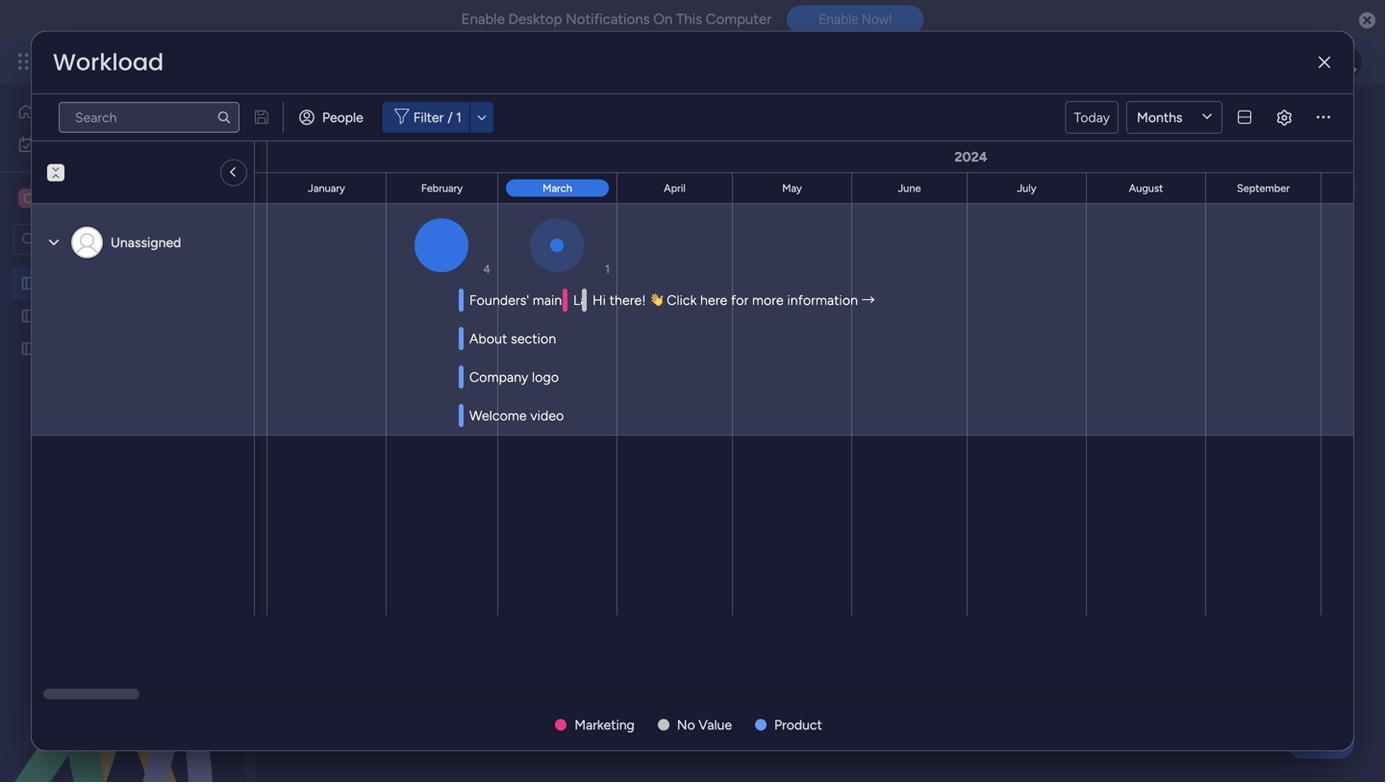 Task type: describe. For each thing, give the bounding box(es) containing it.
team workload button
[[400, 173, 521, 204]]

months
[[1137, 109, 1183, 126]]

dapulse close image
[[1360, 11, 1376, 31]]

Workload field
[[48, 46, 169, 78]]

table
[[354, 180, 385, 197]]

files view button
[[796, 173, 885, 204]]

creative assets
[[44, 189, 152, 207]]

invite / 1 button
[[1223, 106, 1318, 137]]

1 public board image from the top
[[20, 307, 38, 325]]

1 horizontal spatial 1
[[605, 262, 610, 276]]

management for work
[[194, 51, 299, 72]]

my
[[44, 136, 63, 153]]

online
[[709, 180, 748, 197]]

november
[[65, 182, 115, 195]]

activity
[[1132, 113, 1179, 129]]

search image
[[217, 110, 232, 125]]

january
[[308, 182, 345, 195]]

add
[[446, 231, 471, 248]]

filter / 1
[[414, 109, 462, 126]]

people button
[[292, 102, 375, 133]]

add view image
[[897, 182, 905, 196]]

1 for invite / 1
[[1304, 113, 1310, 129]]

july
[[1018, 182, 1037, 195]]

digital asset management (dam)
[[293, 100, 803, 142]]

more dots image
[[1317, 110, 1331, 124]]

management for asset
[[485, 100, 697, 142]]

collaborative whiteboard
[[542, 180, 696, 197]]

work for monday
[[155, 51, 190, 72]]

4
[[484, 262, 491, 276]]

main table button
[[292, 173, 400, 204]]

unassigned
[[111, 234, 181, 251]]

dapulse x slim image
[[1319, 56, 1331, 70]]

home link
[[12, 96, 234, 127]]

desktop
[[509, 11, 562, 28]]

value
[[699, 717, 732, 733]]

today button
[[1066, 101, 1119, 134]]

0 vertical spatial workload
[[53, 46, 164, 78]]

monday work management
[[86, 51, 299, 72]]

2024
[[955, 149, 988, 165]]

online docs
[[709, 180, 782, 197]]

this
[[676, 11, 703, 28]]

monday
[[86, 51, 152, 72]]

lottie animation element
[[0, 588, 245, 782]]

/ for invite
[[1295, 113, 1301, 129]]

june
[[898, 182, 921, 195]]

filter
[[414, 109, 444, 126]]

v2 search image
[[543, 229, 557, 251]]

2 public board image from the top
[[20, 340, 38, 358]]

Digital asset management (DAM) field
[[288, 100, 807, 142]]

enable desktop notifications on this computer
[[462, 11, 772, 28]]

angle down image
[[380, 233, 389, 247]]

/ for automate
[[1285, 180, 1290, 197]]

no
[[677, 717, 695, 733]]

february
[[421, 182, 463, 195]]

john smith image
[[1332, 46, 1363, 77]]

v2 split view image
[[1238, 110, 1252, 124]]

may
[[782, 182, 802, 195]]

creative
[[44, 189, 104, 207]]

Filter dashboard by text search field
[[59, 102, 240, 133]]

assets
[[108, 189, 152, 207]]

activity button
[[1124, 106, 1215, 137]]

add widget
[[446, 231, 516, 248]]



Task type: vqa. For each thing, say whether or not it's contained in the screenshot.
New asset
no



Task type: locate. For each thing, give the bounding box(es) containing it.
enable now!
[[819, 11, 892, 27]]

Search field
[[557, 226, 615, 253]]

workload right the team
[[450, 180, 507, 197]]

c
[[23, 190, 33, 206]]

digital
[[293, 100, 389, 142]]

0 horizontal spatial enable
[[462, 11, 505, 28]]

december
[[183, 182, 232, 195]]

main
[[321, 180, 350, 197]]

0 horizontal spatial work
[[66, 136, 95, 153]]

/ right the 'invite'
[[1295, 113, 1301, 129]]

/ left 2
[[1285, 180, 1290, 197]]

1 horizontal spatial /
[[1285, 180, 1290, 197]]

0 vertical spatial public board image
[[20, 307, 38, 325]]

1 left more dots icon
[[1304, 113, 1310, 129]]

computer
[[706, 11, 772, 28]]

option
[[0, 266, 245, 270]]

september
[[1237, 182, 1290, 195]]

lottie animation image
[[0, 588, 245, 782]]

1 vertical spatial management
[[485, 100, 697, 142]]

april
[[664, 182, 686, 195]]

my work link
[[12, 129, 234, 160]]

/
[[448, 109, 453, 126], [1295, 113, 1301, 129], [1285, 180, 1290, 197]]

0 vertical spatial work
[[155, 51, 190, 72]]

on
[[654, 11, 673, 28]]

enable now! button
[[787, 5, 924, 34]]

arrow down image
[[471, 106, 494, 129]]

0 horizontal spatial workload
[[53, 46, 164, 78]]

management up the search icon
[[194, 51, 299, 72]]

add widget button
[[411, 224, 525, 255]]

workload inside button
[[450, 180, 507, 197]]

integrate
[[1026, 180, 1081, 197]]

0 horizontal spatial 1
[[456, 109, 462, 126]]

enable inside button
[[819, 11, 859, 27]]

1 down search "field"
[[605, 262, 610, 276]]

work inside option
[[66, 136, 95, 153]]

invite / 1
[[1259, 113, 1310, 129]]

enable for enable now!
[[819, 11, 859, 27]]

view
[[841, 180, 871, 197]]

0 vertical spatial management
[[194, 51, 299, 72]]

2 horizontal spatial /
[[1295, 113, 1301, 129]]

august
[[1129, 182, 1164, 195]]

team
[[414, 180, 446, 197]]

now!
[[862, 11, 892, 27]]

1 horizontal spatial workload
[[450, 180, 507, 197]]

work right my
[[66, 136, 95, 153]]

1 for filter / 1
[[456, 109, 462, 126]]

docs
[[751, 180, 782, 197]]

today
[[1074, 109, 1110, 126]]

notifications
[[566, 11, 650, 28]]

v2 collapse up image
[[47, 171, 64, 183]]

march
[[543, 182, 572, 195]]

0 horizontal spatial management
[[194, 51, 299, 72]]

workspace selection element
[[18, 187, 155, 210]]

1 horizontal spatial enable
[[819, 11, 859, 27]]

enable left desktop at left top
[[462, 11, 505, 28]]

home option
[[12, 96, 234, 127]]

1 vertical spatial work
[[66, 136, 95, 153]]

no value
[[677, 717, 732, 733]]

/ right the filter at the left top of the page
[[448, 109, 453, 126]]

2 horizontal spatial 1
[[1304, 113, 1310, 129]]

asset
[[396, 100, 478, 142]]

1 left arrow down image
[[456, 109, 462, 126]]

1 horizontal spatial work
[[155, 51, 190, 72]]

whiteboard
[[625, 180, 696, 197]]

workload
[[53, 46, 164, 78], [450, 180, 507, 197]]

angle right image
[[232, 164, 236, 181]]

home
[[42, 103, 79, 120]]

workload up home option
[[53, 46, 164, 78]]

2 enable from the left
[[819, 11, 859, 27]]

management
[[194, 51, 299, 72], [485, 100, 697, 142]]

files view
[[810, 180, 871, 197]]

None search field
[[59, 102, 240, 133]]

public board image
[[20, 307, 38, 325], [20, 340, 38, 358]]

collaborative whiteboard button
[[521, 173, 696, 204]]

help button
[[1288, 727, 1355, 759]]

online docs button
[[694, 173, 796, 204]]

work right monday
[[155, 51, 190, 72]]

list box
[[0, 263, 245, 625]]

/ for filter
[[448, 109, 453, 126]]

v2 collapse down image
[[47, 157, 64, 170]]

work
[[155, 51, 190, 72], [66, 136, 95, 153]]

1 horizontal spatial management
[[485, 100, 697, 142]]

1 vertical spatial workload
[[450, 180, 507, 197]]

management up collaborative
[[485, 100, 697, 142]]

main table
[[321, 180, 385, 197]]

product
[[775, 717, 822, 733]]

my work option
[[12, 129, 234, 160]]

enable for enable desktop notifications on this computer
[[462, 11, 505, 28]]

widget
[[474, 231, 516, 248]]

integrate button
[[993, 168, 1179, 209]]

public board image
[[20, 274, 38, 293]]

collaborative
[[542, 180, 622, 197]]

help
[[1304, 733, 1338, 753]]

1 enable from the left
[[462, 11, 505, 28]]

0 horizontal spatial /
[[448, 109, 453, 126]]

1
[[456, 109, 462, 126], [1304, 113, 1310, 129], [605, 262, 610, 276]]

enable
[[462, 11, 505, 28], [819, 11, 859, 27]]

people
[[322, 109, 363, 126]]

automate / 2
[[1221, 180, 1301, 197]]

files
[[810, 180, 837, 197]]

1 vertical spatial public board image
[[20, 340, 38, 358]]

my work
[[44, 136, 95, 153]]

workspace image
[[18, 188, 38, 209]]

automate
[[1221, 180, 1282, 197]]

work for my
[[66, 136, 95, 153]]

select product image
[[17, 52, 37, 71]]

marketing
[[575, 717, 635, 733]]

invite
[[1259, 113, 1292, 129]]

2
[[1293, 180, 1301, 197]]

enable left now!
[[819, 11, 859, 27]]

(dam)
[[704, 100, 803, 142]]

/ inside button
[[1295, 113, 1301, 129]]

Search in workspace field
[[40, 229, 161, 251]]

team workload
[[414, 180, 507, 197]]

1 inside invite / 1 button
[[1304, 113, 1310, 129]]



